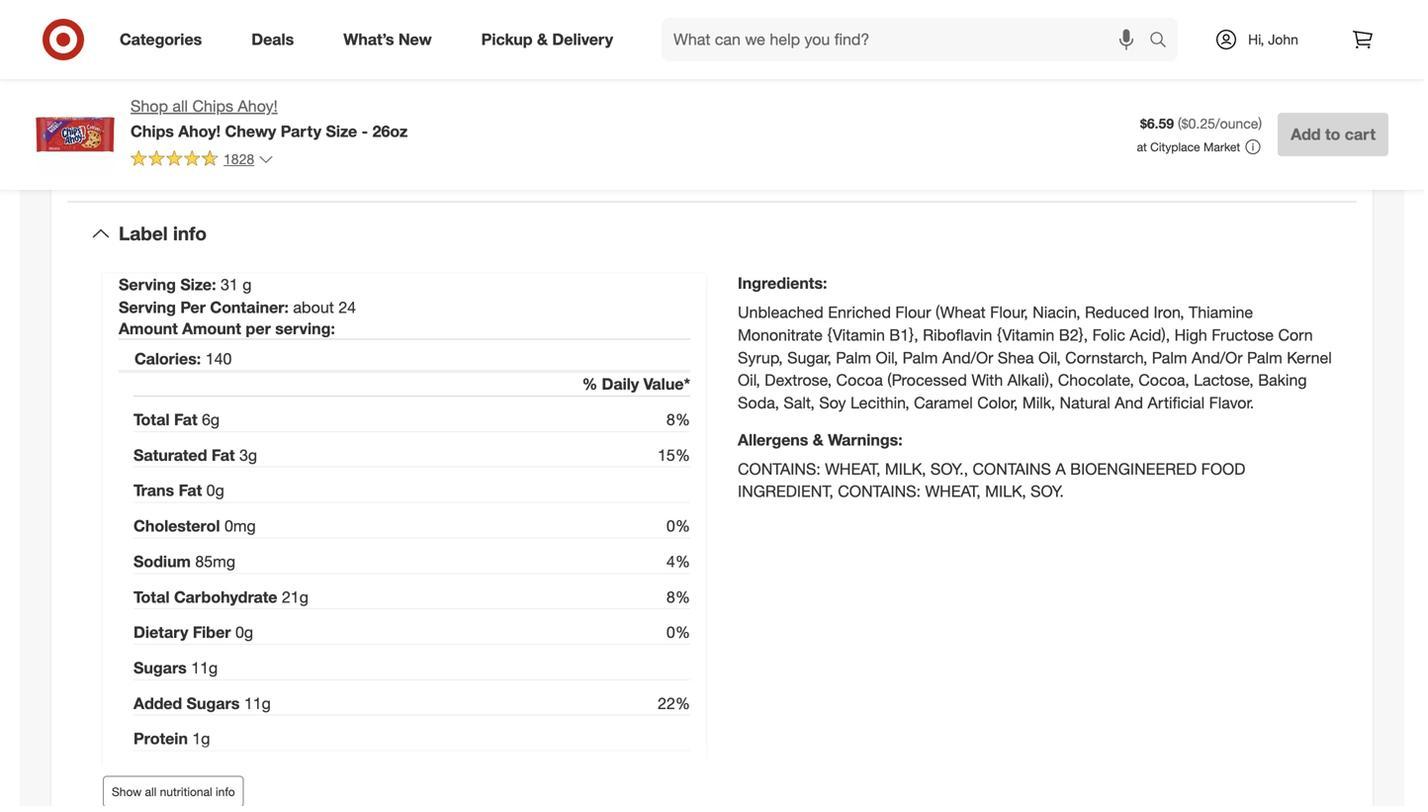 Task type: locate. For each thing, give the bounding box(es) containing it.
daily
[[602, 375, 639, 394]]

delivery
[[553, 30, 614, 49]]

0 right cholesterol
[[225, 517, 233, 536]]

deals
[[252, 30, 294, 49]]

milk, down contains
[[986, 482, 1027, 501]]

wheat, down warnings:
[[825, 459, 881, 479]]

size:
[[180, 275, 216, 294]]

total up dietary
[[134, 587, 170, 607]]

g for saturated fat 3 g
[[248, 446, 257, 465]]

0 horizontal spatial wheat,
[[825, 459, 881, 479]]

1 horizontal spatial and/or
[[1192, 348, 1243, 367]]

and/or down riboflavin
[[943, 348, 994, 367]]

0 vertical spatial milk,
[[885, 459, 927, 479]]

market
[[1204, 140, 1241, 154]]

g for dietary fiber 0 g
[[244, 623, 253, 642]]

oil,
[[876, 348, 899, 367], [1039, 348, 1061, 367], [738, 371, 761, 390]]

about
[[293, 298, 334, 317]]

wheat, down soy.,
[[926, 482, 981, 501]]

cocoa
[[837, 371, 883, 390]]

saturated
[[134, 446, 207, 465]]

0 horizontal spatial contains:
[[738, 459, 821, 479]]

total up saturated
[[134, 410, 170, 429]]

g inside serving size: 31 g serving per container: about 24
[[243, 275, 252, 294]]

saturated fat 3 g
[[134, 446, 257, 465]]

{vitamin
[[828, 325, 885, 345], [997, 325, 1055, 345]]

1 horizontal spatial 0
[[225, 517, 233, 536]]

1 0% from the top
[[667, 517, 691, 536]]

new
[[399, 30, 432, 49]]

0 horizontal spatial chips
[[131, 122, 174, 141]]

0
[[206, 481, 215, 500], [225, 517, 233, 536], [235, 623, 244, 642]]

1 horizontal spatial info
[[216, 785, 235, 800]]

1 vertical spatial 0%
[[667, 623, 691, 642]]

1 vertical spatial total
[[134, 587, 170, 607]]

1 vertical spatial contains:
[[838, 482, 921, 501]]

ahoy!
[[238, 96, 278, 116], [178, 122, 221, 141]]

unbleached
[[738, 303, 824, 322]]

1 vertical spatial ahoy!
[[178, 122, 221, 141]]

fat
[[174, 410, 197, 429], [212, 446, 235, 465], [179, 481, 202, 500]]

1 horizontal spatial wheat,
[[926, 482, 981, 501]]

chips
[[192, 96, 234, 116], [131, 122, 174, 141]]

fat for trans fat
[[179, 481, 202, 500]]

0 vertical spatial fat
[[174, 410, 197, 429]]

with
[[972, 371, 1004, 390]]

label info button
[[67, 203, 1358, 266]]

4%
[[667, 552, 691, 571]]

pickup
[[482, 30, 533, 49]]

2 0% from the top
[[667, 623, 691, 642]]

& inside allergens & warnings: contains: wheat, milk, soy., contains a bioengineered food ingredient, contains: wheat, milk, soy.
[[813, 430, 824, 450]]

2 {vitamin from the left
[[997, 325, 1055, 345]]

palm
[[836, 348, 872, 367], [903, 348, 938, 367], [1153, 348, 1188, 367], [1248, 348, 1283, 367]]

total fat 6 g
[[134, 410, 220, 429]]

fat left 3
[[212, 446, 235, 465]]

(
[[1178, 115, 1182, 132]]

0 vertical spatial 11
[[191, 658, 209, 678]]

140
[[206, 349, 232, 368]]

wheat,
[[825, 459, 881, 479], [926, 482, 981, 501]]

0 horizontal spatial all
[[145, 785, 157, 800]]

show all nutritional info button
[[103, 776, 244, 806]]

{vitamin down 'enriched'
[[828, 325, 885, 345]]

contains: down warnings:
[[838, 482, 921, 501]]

dietary
[[134, 623, 188, 642]]

categories
[[120, 30, 202, 49]]

and/or
[[943, 348, 994, 367], [1192, 348, 1243, 367]]

1 vertical spatial sugars
[[187, 694, 240, 713]]

amount up calories:
[[119, 319, 178, 338]]

size
[[326, 122, 357, 141]]

0 horizontal spatial info
[[173, 222, 207, 245]]

& down soy on the right
[[813, 430, 824, 450]]

0 vertical spatial 0%
[[667, 517, 691, 536]]

amount amount per serving :
[[119, 319, 335, 338]]

oil, down b1},
[[876, 348, 899, 367]]

per
[[246, 319, 271, 338]]

sugars down dietary
[[134, 658, 187, 678]]

milk, left soy.,
[[885, 459, 927, 479]]

total
[[134, 410, 170, 429], [134, 587, 170, 607]]

g
[[243, 275, 252, 294], [211, 410, 220, 429], [248, 446, 257, 465], [215, 481, 224, 500], [300, 587, 309, 607], [244, 623, 253, 642], [209, 658, 218, 678], [262, 694, 271, 713], [201, 729, 210, 749]]

0 vertical spatial all
[[173, 96, 188, 116]]

1 vertical spatial info
[[216, 785, 235, 800]]

palm up 'baking' at the top of the page
[[1248, 348, 1283, 367]]

ahoy! up chewy in the left top of the page
[[238, 96, 278, 116]]

0 vertical spatial 8%
[[667, 410, 691, 429]]

0 horizontal spatial {vitamin
[[828, 325, 885, 345]]

1 horizontal spatial amount
[[182, 319, 241, 338]]

fructose
[[1212, 325, 1274, 345]]

3 palm from the left
[[1153, 348, 1188, 367]]

all
[[173, 96, 188, 116], [145, 785, 157, 800]]

0 right fiber on the left bottom of the page
[[235, 623, 244, 642]]

soy.,
[[931, 459, 969, 479]]

26oz
[[373, 122, 408, 141]]

serving left size: in the left top of the page
[[119, 275, 176, 294]]

8% down 4%
[[667, 587, 691, 607]]

b2},
[[1059, 325, 1089, 345]]

all right show
[[145, 785, 157, 800]]

all right shop
[[173, 96, 188, 116]]

at
[[1138, 140, 1148, 154]]

0 vertical spatial chips
[[192, 96, 234, 116]]

1 horizontal spatial all
[[173, 96, 188, 116]]

amount down per
[[182, 319, 241, 338]]

1 horizontal spatial ahoy!
[[238, 96, 278, 116]]

serving
[[119, 275, 176, 294], [119, 298, 176, 317]]

mg
[[233, 517, 256, 536], [213, 552, 236, 571]]

nutritional
[[160, 785, 212, 800]]

sugar,
[[788, 348, 832, 367]]

serving
[[275, 319, 331, 338]]

0 vertical spatial serving
[[119, 275, 176, 294]]

fat left 6
[[174, 410, 197, 429]]

1 vertical spatial chips
[[131, 122, 174, 141]]

8% up 15%
[[667, 410, 691, 429]]

info right label
[[173, 222, 207, 245]]

1 vertical spatial all
[[145, 785, 157, 800]]

palm up "(processed"
[[903, 348, 938, 367]]

0 horizontal spatial &
[[537, 30, 548, 49]]

0 vertical spatial mg
[[233, 517, 256, 536]]

0 horizontal spatial 0
[[206, 481, 215, 500]]

{vitamin up shea
[[997, 325, 1055, 345]]

allergens & warnings: contains: wheat, milk, soy., contains a bioengineered food ingredient, contains: wheat, milk, soy.
[[738, 430, 1246, 501]]

2 vertical spatial fat
[[179, 481, 202, 500]]

ahoy! up 1828 link
[[178, 122, 221, 141]]

-
[[362, 122, 368, 141]]

8%
[[667, 410, 691, 429], [667, 587, 691, 607]]

added sugars 11 g
[[134, 694, 271, 713]]

& right pickup
[[537, 30, 548, 49]]

0% down 4%
[[667, 623, 691, 642]]

2 total from the top
[[134, 587, 170, 607]]

2 8% from the top
[[667, 587, 691, 607]]

0 horizontal spatial amount
[[119, 319, 178, 338]]

2 vertical spatial 0
[[235, 623, 244, 642]]

22%
[[658, 694, 691, 713]]

1 horizontal spatial &
[[813, 430, 824, 450]]

all inside "button"
[[145, 785, 157, 800]]

oil, up soda, on the right of page
[[738, 371, 761, 390]]

1 vertical spatial 11
[[244, 694, 262, 713]]

mononitrate
[[738, 325, 823, 345]]

high
[[1175, 325, 1208, 345]]

calories:
[[135, 349, 201, 368]]

& for warnings:
[[813, 430, 824, 450]]

all inside shop all chips ahoy! chips ahoy! chewy party size - 26oz
[[173, 96, 188, 116]]

chips up chewy in the left top of the page
[[192, 96, 234, 116]]

trans
[[134, 481, 174, 500]]

info right nutritional
[[216, 785, 235, 800]]

1 horizontal spatial milk,
[[986, 482, 1027, 501]]

0 vertical spatial 0
[[206, 481, 215, 500]]

1 vertical spatial mg
[[213, 552, 236, 571]]

fat up cholesterol 0 mg
[[179, 481, 202, 500]]

sugars up 1
[[187, 694, 240, 713]]

1 vertical spatial milk,
[[986, 482, 1027, 501]]

31
[[221, 275, 238, 294]]

0 for dietary fiber
[[235, 623, 244, 642]]

0 down saturated fat 3 g
[[206, 481, 215, 500]]

and/or up lactose,
[[1192, 348, 1243, 367]]

serving size: 31 g serving per container: about 24
[[119, 275, 356, 317]]

1 vertical spatial serving
[[119, 298, 176, 317]]

$6.59 ( $0.25 /ounce )
[[1141, 115, 1263, 132]]

1 vertical spatial &
[[813, 430, 824, 450]]

g for trans fat 0 g
[[215, 481, 224, 500]]

1 horizontal spatial {vitamin
[[997, 325, 1055, 345]]

palm up cocoa,
[[1153, 348, 1188, 367]]

sugars
[[134, 658, 187, 678], [187, 694, 240, 713]]

milk,
[[1023, 393, 1056, 413]]

chocolate,
[[1058, 371, 1135, 390]]

1 vertical spatial 8%
[[667, 587, 691, 607]]

total for total carbohydrate
[[134, 587, 170, 607]]

$0.25
[[1182, 115, 1216, 132]]

protein 1 g
[[134, 729, 210, 749]]

g for total fat 6 g
[[211, 410, 220, 429]]

1 and/or from the left
[[943, 348, 994, 367]]

oil, up alkali),
[[1039, 348, 1061, 367]]

4 palm from the left
[[1248, 348, 1283, 367]]

0 vertical spatial info
[[173, 222, 207, 245]]

& for delivery
[[537, 30, 548, 49]]

serving left per
[[119, 298, 176, 317]]

0 for trans fat
[[206, 481, 215, 500]]

pickup & delivery link
[[465, 18, 638, 61]]

mg right cholesterol
[[233, 517, 256, 536]]

contains: up ingredient,
[[738, 459, 821, 479]]

amount
[[119, 319, 178, 338], [182, 319, 241, 338]]

mg up carbohydrate
[[213, 552, 236, 571]]

alkali),
[[1008, 371, 1054, 390]]

lactose,
[[1194, 371, 1254, 390]]

1 vertical spatial fat
[[212, 446, 235, 465]]

palm up cocoa at the right of page
[[836, 348, 872, 367]]

iron,
[[1154, 303, 1185, 322]]

2 and/or from the left
[[1192, 348, 1243, 367]]

0 vertical spatial total
[[134, 410, 170, 429]]

1 total from the top
[[134, 410, 170, 429]]

0 horizontal spatial and/or
[[943, 348, 994, 367]]

search
[[1141, 32, 1188, 51]]

0% for mg
[[667, 517, 691, 536]]

g for added sugars 11 g
[[262, 694, 271, 713]]

info inside show all nutritional info "button"
[[216, 785, 235, 800]]

0% up 4%
[[667, 517, 691, 536]]

1 8% from the top
[[667, 410, 691, 429]]

2 horizontal spatial 0
[[235, 623, 244, 642]]

chips down shop
[[131, 122, 174, 141]]

chewy
[[225, 122, 276, 141]]

1 vertical spatial 0
[[225, 517, 233, 536]]

0 vertical spatial &
[[537, 30, 548, 49]]

natural
[[1060, 393, 1111, 413]]

)
[[1259, 115, 1263, 132]]

1 horizontal spatial chips
[[192, 96, 234, 116]]



Task type: vqa. For each thing, say whether or not it's contained in the screenshot.


Task type: describe. For each thing, give the bounding box(es) containing it.
ingredient,
[[738, 482, 834, 501]]

2 amount from the left
[[182, 319, 241, 338]]

dextrose,
[[765, 371, 832, 390]]

24
[[339, 298, 356, 317]]

added
[[134, 694, 182, 713]]

0 vertical spatial sugars
[[134, 658, 187, 678]]

search button
[[1141, 18, 1188, 65]]

item
[[747, 78, 795, 106]]

6
[[202, 410, 211, 429]]

salt,
[[784, 393, 815, 413]]

calories: 140
[[135, 349, 232, 368]]

What can we help you find? suggestions appear below search field
[[662, 18, 1155, 61]]

per
[[180, 298, 206, 317]]

0 vertical spatial ahoy!
[[238, 96, 278, 116]]

acid),
[[1130, 325, 1171, 345]]

hi, john
[[1249, 31, 1299, 48]]

reduced
[[1085, 303, 1150, 322]]

(wheat
[[936, 303, 986, 322]]

a
[[1056, 459, 1066, 479]]

1 amount from the left
[[119, 319, 178, 338]]

mg for sodium 85 mg
[[213, 552, 236, 571]]

add to cart
[[1291, 125, 1376, 144]]

label info
[[119, 222, 207, 245]]

ingredients: unbleached enriched flour (wheat flour, niacin, reduced iron, thiamine mononitrate {vitamin b1}, riboflavin {vitamin b2}, folic acid), high fructose corn syrup, sugar, palm oil, palm and/or shea oil, cornstarch, palm and/or palm kernel oil, dextrose, cocoa (processed with alkali), chocolate, cocoa, lactose, baking soda, salt, soy lecithin, caramel color, milk, natural and artificial flavor.
[[738, 274, 1333, 413]]

shop all chips ahoy! chips ahoy! chewy party size - 26oz
[[131, 96, 408, 141]]

total for total fat
[[134, 410, 170, 429]]

container:
[[210, 298, 289, 317]]

$6.59
[[1141, 115, 1175, 132]]

bioengineered
[[1071, 459, 1197, 479]]

show
[[112, 785, 142, 800]]

sodium
[[134, 552, 191, 571]]

color,
[[978, 393, 1019, 413]]

what's new link
[[327, 18, 457, 61]]

flavor.
[[1210, 393, 1255, 413]]

add to cart button
[[1279, 113, 1389, 156]]

about this item
[[630, 78, 795, 106]]

carbohydrate
[[174, 587, 278, 607]]

deals link
[[235, 18, 319, 61]]

0% for g
[[667, 623, 691, 642]]

21
[[282, 587, 300, 607]]

fat for total fat
[[174, 410, 197, 429]]

1 horizontal spatial contains:
[[838, 482, 921, 501]]

warnings:
[[828, 430, 903, 450]]

about
[[630, 78, 695, 106]]

food
[[1202, 459, 1246, 479]]

cityplace
[[1151, 140, 1201, 154]]

1 horizontal spatial 11
[[244, 694, 262, 713]]

riboflavin
[[923, 325, 993, 345]]

1 horizontal spatial oil,
[[876, 348, 899, 367]]

caramel
[[914, 393, 973, 413]]

flour,
[[991, 303, 1029, 322]]

cart
[[1345, 125, 1376, 144]]

0 horizontal spatial ahoy!
[[178, 122, 221, 141]]

0 vertical spatial wheat,
[[825, 459, 881, 479]]

3
[[239, 446, 248, 465]]

0 horizontal spatial milk,
[[885, 459, 927, 479]]

%
[[583, 375, 598, 394]]

/ounce
[[1216, 115, 1259, 132]]

b1},
[[890, 325, 919, 345]]

to
[[1326, 125, 1341, 144]]

1 {vitamin from the left
[[828, 325, 885, 345]]

add
[[1291, 125, 1321, 144]]

shop
[[131, 96, 168, 116]]

ingredients:
[[738, 274, 828, 293]]

john
[[1269, 31, 1299, 48]]

8% for total carbohydrate 21 g
[[667, 587, 691, 607]]

2 serving from the top
[[119, 298, 176, 317]]

pickup & delivery
[[482, 30, 614, 49]]

fiber
[[193, 623, 231, 642]]

8% for total fat 6 g
[[667, 410, 691, 429]]

1 serving from the top
[[119, 275, 176, 294]]

all for shop
[[173, 96, 188, 116]]

2 palm from the left
[[903, 348, 938, 367]]

allergens
[[738, 430, 809, 450]]

image of chips ahoy! chewy party size - 26oz image
[[36, 95, 115, 174]]

trans fat 0 g
[[134, 481, 224, 500]]

cornstarch,
[[1066, 348, 1148, 367]]

soy
[[820, 393, 847, 413]]

baking
[[1259, 371, 1308, 390]]

1828
[[224, 150, 254, 168]]

artificial
[[1148, 393, 1205, 413]]

all for show
[[145, 785, 157, 800]]

g for serving size: 31 g serving per container: about 24
[[243, 275, 252, 294]]

1
[[192, 729, 201, 749]]

thiamine
[[1189, 303, 1254, 322]]

0 horizontal spatial oil,
[[738, 371, 761, 390]]

total carbohydrate 21 g
[[134, 587, 309, 607]]

dietary fiber 0 g
[[134, 623, 253, 642]]

folic
[[1093, 325, 1126, 345]]

0 vertical spatial contains:
[[738, 459, 821, 479]]

info inside label info dropdown button
[[173, 222, 207, 245]]

(processed
[[888, 371, 968, 390]]

85
[[195, 552, 213, 571]]

1 vertical spatial wheat,
[[926, 482, 981, 501]]

0 horizontal spatial 11
[[191, 658, 209, 678]]

15%
[[658, 446, 691, 465]]

categories link
[[103, 18, 227, 61]]

niacin,
[[1033, 303, 1081, 322]]

fat for saturated fat
[[212, 446, 235, 465]]

cocoa,
[[1139, 371, 1190, 390]]

cholesterol 0 mg
[[134, 517, 256, 536]]

2 horizontal spatial oil,
[[1039, 348, 1061, 367]]

shea
[[998, 348, 1035, 367]]

1 palm from the left
[[836, 348, 872, 367]]

mg for cholesterol 0 mg
[[233, 517, 256, 536]]

g for total carbohydrate 21 g
[[300, 587, 309, 607]]



